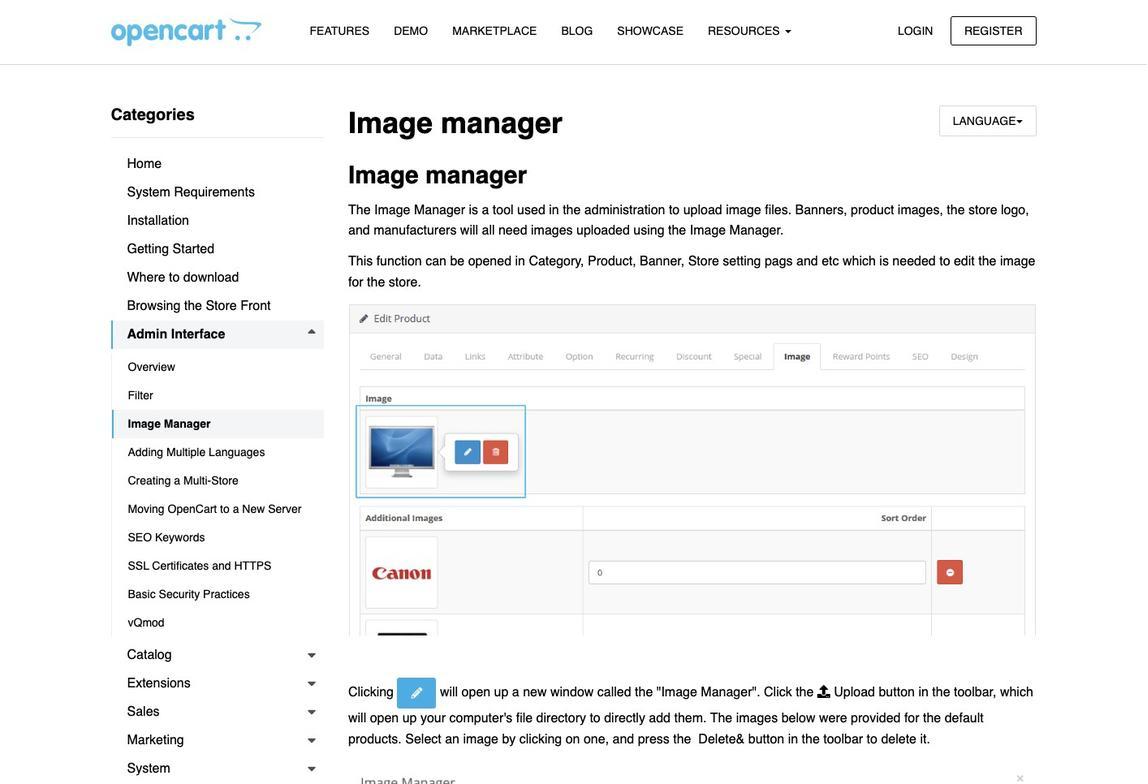 Task type: describe. For each thing, give the bounding box(es) containing it.
creating
[[128, 474, 171, 487]]

and inside upload button in the toolbar, which will open up your computer's file directory to directly add them. the images below were provided for the default products. select an image by clicking on one, and press the
[[613, 732, 634, 747]]

language
[[953, 114, 1016, 127]]

to inside the image manager is a tool used in the administration to upload image files. banners, product images, the store logo, and manufacturers will all need images uploaded using the image manager.
[[669, 203, 680, 217]]

it.
[[920, 732, 930, 747]]

them.
[[674, 711, 707, 726]]

extensions
[[127, 676, 191, 691]]

store inside this function can be opened in category, product, banner, store setting pags and etc which is needed to edit the image for the store.
[[688, 254, 719, 269]]

banner,
[[640, 254, 685, 269]]

admin interface link
[[111, 321, 324, 349]]

button for upload
[[879, 685, 915, 700]]

up inside upload button in the toolbar, which will open up your computer's file directory to directly add them. the images below were provided for the default products. select an image by clicking on one, and press the
[[403, 711, 417, 726]]

creating a multi-store
[[128, 474, 238, 487]]

will inside the image manager is a tool used in the administration to upload image files. banners, product images, the store logo, and manufacturers will all need images uploaded using the image manager.
[[460, 224, 478, 238]]

product
[[851, 203, 894, 217]]

getting
[[127, 242, 169, 257]]

browsing the store front link
[[111, 292, 324, 321]]

the right called
[[635, 685, 653, 700]]

manager inside the image manager is a tool used in the administration to upload image files. banners, product images, the store logo, and manufacturers will all need images uploaded using the image manager.
[[414, 203, 465, 217]]

administration
[[584, 203, 665, 217]]

used
[[517, 203, 546, 217]]

system requirements link
[[111, 179, 324, 207]]

file
[[516, 711, 533, 726]]

catalog
[[127, 648, 172, 663]]

multi-
[[183, 474, 211, 487]]

opencart
[[168, 503, 217, 516]]

the inside upload button in the toolbar, which will open up your computer's file directory to directly add them. the images below were provided for the default products. select an image by clicking on one, and press the
[[710, 711, 733, 726]]

edit
[[954, 254, 975, 269]]

1 horizontal spatial up
[[494, 685, 509, 700]]

delete& button in the toolbar to delete it.
[[695, 732, 930, 747]]

1 admin - image manager image from the top
[[348, 304, 1036, 637]]

browsing
[[127, 299, 181, 313]]

keywords
[[155, 531, 205, 544]]

images inside the image manager is a tool used in the administration to upload image files. banners, product images, the store logo, and manufacturers will all need images uploaded using the image manager.
[[531, 224, 573, 238]]

0 vertical spatial open
[[462, 685, 491, 700]]

images inside upload button in the toolbar, which will open up your computer's file directory to directly add them. the images below were provided for the default products. select an image by clicking on one, and press the
[[736, 711, 778, 726]]

image manager link
[[112, 410, 324, 438]]

basic
[[128, 588, 156, 601]]

be
[[450, 254, 465, 269]]

directly
[[604, 711, 645, 726]]

to inside upload button in the toolbar, which will open up your computer's file directory to directly add them. the images below were provided for the default products. select an image by clicking on one, and press the
[[590, 711, 601, 726]]

this function can be opened in category, product, banner, store setting pags and etc which is needed to edit the image for the store.
[[348, 254, 1036, 290]]

to left new
[[220, 503, 230, 516]]

overview link
[[112, 353, 324, 382]]

clicking
[[519, 732, 562, 747]]

open inside upload button in the toolbar, which will open up your computer's file directory to directly add them. the images below were provided for the default products. select an image by clicking on one, and press the
[[370, 711, 399, 726]]

ssl certificates and https
[[128, 559, 272, 572]]

categories
[[111, 106, 195, 124]]

extensions link
[[111, 670, 324, 698]]

the down below at the bottom right of the page
[[802, 732, 820, 747]]

will inside upload button in the toolbar, which will open up your computer's file directory to directly add them. the images below were provided for the default products. select an image by clicking on one, and press the
[[348, 711, 366, 726]]

register
[[965, 24, 1023, 37]]

marketing link
[[111, 727, 324, 755]]

upload
[[683, 203, 722, 217]]

sales
[[127, 705, 160, 719]]

store inside creating a multi-store link
[[211, 474, 238, 487]]

certificates
[[152, 559, 209, 572]]

for inside this function can be opened in category, product, banner, store setting pags and etc which is needed to edit the image for the store.
[[348, 275, 364, 290]]

1 vertical spatial manager
[[164, 417, 211, 430]]

a left new at the left of page
[[512, 685, 519, 700]]

which inside upload button in the toolbar, which will open up your computer's file directory to directly add them. the images below were provided for the default products. select an image by clicking on one, and press the
[[1000, 685, 1034, 700]]

needed
[[893, 254, 936, 269]]

to down provided on the bottom right of the page
[[867, 732, 878, 747]]

in inside the image manager is a tool used in the administration to upload image files. banners, product images, the store logo, and manufacturers will all need images uploaded using the image manager.
[[549, 203, 559, 217]]

multiple
[[166, 446, 206, 459]]

a inside the image manager is a tool used in the administration to upload image files. banners, product images, the store logo, and manufacturers will all need images uploaded using the image manager.
[[482, 203, 489, 217]]

1 image manager from the top
[[348, 106, 563, 140]]

will open up a new window called the "image manager". click the
[[436, 685, 818, 700]]

home link
[[111, 150, 324, 179]]

called
[[597, 685, 631, 700]]

system for system
[[127, 762, 170, 776]]

resources
[[708, 24, 783, 37]]

this
[[348, 254, 373, 269]]

store inside "link"
[[206, 299, 237, 313]]

is inside the image manager is a tool used in the administration to upload image files. banners, product images, the store logo, and manufacturers will all need images uploaded using the image manager.
[[469, 203, 478, 217]]

and inside the image manager is a tool used in the administration to upload image files. banners, product images, the store logo, and manufacturers will all need images uploaded using the image manager.
[[348, 224, 370, 238]]

for inside upload button in the toolbar, which will open up your computer's file directory to directly add them. the images below were provided for the default products. select an image by clicking on one, and press the
[[904, 711, 920, 726]]

which inside this function can be opened in category, product, banner, store setting pags and etc which is needed to edit the image for the store.
[[843, 254, 876, 269]]

the down them.
[[673, 732, 691, 747]]

login
[[898, 24, 933, 37]]

pencil alt image
[[411, 688, 423, 699]]

vqmod link
[[112, 609, 324, 637]]

image inside upload button in the toolbar, which will open up your computer's file directory to directly add them. the images below were provided for the default products. select an image by clicking on one, and press the
[[463, 732, 499, 747]]

seo keywords link
[[112, 524, 324, 552]]

press
[[638, 732, 670, 747]]

admin
[[127, 327, 167, 342]]

image inside this function can be opened in category, product, banner, store setting pags and etc which is needed to edit the image for the store.
[[1000, 254, 1036, 269]]

the inside the image manager is a tool used in the administration to upload image files. banners, product images, the store logo, and manufacturers will all need images uploaded using the image manager.
[[348, 203, 371, 217]]

requirements
[[174, 185, 255, 200]]

by
[[502, 732, 516, 747]]

features link
[[298, 17, 382, 46]]

products.
[[348, 732, 402, 747]]

0 vertical spatial manager
[[441, 106, 563, 140]]

category,
[[529, 254, 584, 269]]

ssl
[[128, 559, 149, 572]]

uploaded
[[577, 224, 630, 238]]

images,
[[898, 203, 943, 217]]

opencart - open source shopping cart solution image
[[111, 17, 261, 46]]

https
[[234, 559, 272, 572]]

filter
[[128, 389, 153, 402]]

the right the edit
[[979, 254, 997, 269]]

seo keywords
[[128, 531, 205, 544]]

opened
[[468, 254, 512, 269]]

the left the store
[[947, 203, 965, 217]]

etc
[[822, 254, 839, 269]]

catalog link
[[111, 641, 324, 670]]

the image manager is a tool used in the administration to upload image files. banners, product images, the store logo, and manufacturers will all need images uploaded using the image manager.
[[348, 203, 1029, 238]]

provided
[[851, 711, 901, 726]]

toolbar,
[[954, 685, 997, 700]]

creating a multi-store link
[[112, 467, 324, 495]]

manager".
[[701, 685, 761, 700]]

home
[[127, 157, 162, 171]]

the left toolbar,
[[932, 685, 950, 700]]

security
[[159, 588, 200, 601]]

manufacturers
[[374, 224, 457, 238]]

image inside the image manager is a tool used in the administration to upload image files. banners, product images, the store logo, and manufacturers will all need images uploaded using the image manager.
[[726, 203, 761, 217]]

practices
[[203, 588, 250, 601]]

toolbar
[[824, 732, 863, 747]]

moving opencart to a new server link
[[112, 495, 324, 524]]



Task type: locate. For each thing, give the bounding box(es) containing it.
and inside this function can be opened in category, product, banner, store setting pags and etc which is needed to edit the image for the store.
[[797, 254, 818, 269]]

1 vertical spatial will
[[440, 685, 458, 700]]

will up products.
[[348, 711, 366, 726]]

to up "one,"
[[590, 711, 601, 726]]

and up this
[[348, 224, 370, 238]]

1 horizontal spatial the
[[710, 711, 733, 726]]

features
[[310, 24, 370, 37]]

sales link
[[111, 698, 324, 727]]

installation link
[[111, 207, 324, 235]]

and down directly
[[613, 732, 634, 747]]

1 vertical spatial open
[[370, 711, 399, 726]]

admin - image manager image
[[348, 304, 1036, 637], [348, 761, 1036, 784]]

will left all
[[460, 224, 478, 238]]

select
[[405, 732, 442, 747]]

the inside "link"
[[184, 299, 202, 313]]

adding multiple languages link
[[112, 438, 324, 467]]

pags
[[765, 254, 793, 269]]

in down below at the bottom right of the page
[[788, 732, 798, 747]]

the right "using"
[[668, 224, 686, 238]]

and
[[348, 224, 370, 238], [797, 254, 818, 269], [212, 559, 231, 572], [613, 732, 634, 747]]

0 horizontal spatial the
[[348, 203, 371, 217]]

0 horizontal spatial open
[[370, 711, 399, 726]]

1 vertical spatial image
[[1000, 254, 1036, 269]]

below
[[782, 711, 816, 726]]

button down below at the bottom right of the page
[[748, 732, 785, 747]]

server
[[268, 503, 302, 516]]

0 horizontal spatial is
[[469, 203, 478, 217]]

0 horizontal spatial manager
[[164, 417, 211, 430]]

the up it.
[[923, 711, 941, 726]]

2 image manager from the top
[[348, 161, 527, 189]]

0 vertical spatial button
[[879, 685, 915, 700]]

image up manager.
[[726, 203, 761, 217]]

using
[[634, 224, 665, 238]]

1 vertical spatial for
[[904, 711, 920, 726]]

1 horizontal spatial manager
[[414, 203, 465, 217]]

2 vertical spatial will
[[348, 711, 366, 726]]

0 vertical spatial images
[[531, 224, 573, 238]]

is
[[469, 203, 478, 217], [880, 254, 889, 269]]

showcase
[[617, 24, 684, 37]]

in inside upload button in the toolbar, which will open up your computer's file directory to directly add them. the images below were provided for the default products. select an image by clicking on one, and press the
[[919, 685, 929, 700]]

images down click at the right bottom of the page
[[736, 711, 778, 726]]

"image
[[657, 685, 697, 700]]

0 horizontal spatial for
[[348, 275, 364, 290]]

in
[[549, 203, 559, 217], [515, 254, 525, 269], [919, 685, 929, 700], [788, 732, 798, 747]]

store.
[[389, 275, 421, 290]]

manager up manufacturers
[[414, 203, 465, 217]]

1 horizontal spatial images
[[736, 711, 778, 726]]

marketing
[[127, 733, 184, 748]]

2 vertical spatial image
[[463, 732, 499, 747]]

system down "marketing"
[[127, 762, 170, 776]]

basic security practices link
[[112, 581, 324, 609]]

for
[[348, 275, 364, 290], [904, 711, 920, 726]]

0 vertical spatial admin - image manager image
[[348, 304, 1036, 637]]

1 vertical spatial images
[[736, 711, 778, 726]]

1 vertical spatial image manager
[[348, 161, 527, 189]]

upload
[[834, 685, 875, 700]]

button inside upload button in the toolbar, which will open up your computer's file directory to directly add them. the images below were provided for the default products. select an image by clicking on one, and press the
[[879, 685, 915, 700]]

on
[[566, 732, 580, 747]]

image down computer's
[[463, 732, 499, 747]]

image down logo, on the right of page
[[1000, 254, 1036, 269]]

and left "etc"
[[797, 254, 818, 269]]

to left the edit
[[940, 254, 950, 269]]

2 horizontal spatial will
[[460, 224, 478, 238]]

and inside 'link'
[[212, 559, 231, 572]]

upload image
[[818, 685, 831, 698]]

to
[[669, 203, 680, 217], [940, 254, 950, 269], [169, 270, 180, 285], [220, 503, 230, 516], [590, 711, 601, 726], [867, 732, 878, 747]]

were
[[819, 711, 847, 726]]

directory
[[536, 711, 586, 726]]

system link
[[111, 755, 324, 784]]

blog link
[[549, 17, 605, 46]]

1 horizontal spatial is
[[880, 254, 889, 269]]

store left setting
[[688, 254, 719, 269]]

delete&
[[699, 732, 745, 747]]

adding
[[128, 446, 163, 459]]

1 horizontal spatial image
[[726, 203, 761, 217]]

in inside this function can be opened in category, product, banner, store setting pags and etc which is needed to edit the image for the store.
[[515, 254, 525, 269]]

new
[[242, 503, 265, 516]]

images down used
[[531, 224, 573, 238]]

is inside this function can be opened in category, product, banner, store setting pags and etc which is needed to edit the image for the store.
[[880, 254, 889, 269]]

1 vertical spatial which
[[1000, 685, 1034, 700]]

a left multi-
[[174, 474, 180, 487]]

0 vertical spatial system
[[127, 185, 170, 200]]

images
[[531, 224, 573, 238], [736, 711, 778, 726]]

0 horizontal spatial images
[[531, 224, 573, 238]]

the up the interface
[[184, 299, 202, 313]]

1 vertical spatial manager
[[426, 161, 527, 189]]

up up computer's
[[494, 685, 509, 700]]

1 vertical spatial the
[[710, 711, 733, 726]]

1 system from the top
[[127, 185, 170, 200]]

the
[[348, 203, 371, 217], [710, 711, 733, 726]]

1 horizontal spatial open
[[462, 685, 491, 700]]

and down the seo keywords 'link'
[[212, 559, 231, 572]]

system down home
[[127, 185, 170, 200]]

default
[[945, 711, 984, 726]]

function
[[376, 254, 422, 269]]

1 horizontal spatial button
[[879, 685, 915, 700]]

manager.
[[730, 224, 784, 238]]

0 vertical spatial will
[[460, 224, 478, 238]]

1 vertical spatial is
[[880, 254, 889, 269]]

to inside this function can be opened in category, product, banner, store setting pags and etc which is needed to edit the image for the store.
[[940, 254, 950, 269]]

getting started
[[127, 242, 214, 257]]

upload button in the toolbar, which will open up your computer's file directory to directly add them. the images below were provided for the default products. select an image by clicking on one, and press the
[[348, 685, 1034, 747]]

for up delete
[[904, 711, 920, 726]]

0 vertical spatial image
[[726, 203, 761, 217]]

languages
[[209, 446, 265, 459]]

up left your
[[403, 711, 417, 726]]

register link
[[951, 16, 1036, 45]]

the left upload 'image'
[[796, 685, 814, 700]]

the
[[563, 203, 581, 217], [947, 203, 965, 217], [668, 224, 686, 238], [979, 254, 997, 269], [367, 275, 385, 290], [184, 299, 202, 313], [635, 685, 653, 700], [796, 685, 814, 700], [932, 685, 950, 700], [923, 711, 941, 726], [673, 732, 691, 747], [802, 732, 820, 747]]

store down "adding multiple languages" link
[[211, 474, 238, 487]]

a
[[482, 203, 489, 217], [174, 474, 180, 487], [233, 503, 239, 516], [512, 685, 519, 700]]

is left needed
[[880, 254, 889, 269]]

will
[[460, 224, 478, 238], [440, 685, 458, 700], [348, 711, 366, 726]]

the down this
[[367, 275, 385, 290]]

1 horizontal spatial will
[[440, 685, 458, 700]]

2 admin - image manager image from the top
[[348, 761, 1036, 784]]

front
[[240, 299, 271, 313]]

in right opened on the top of the page
[[515, 254, 525, 269]]

2 vertical spatial store
[[211, 474, 238, 487]]

basic security practices
[[128, 588, 250, 601]]

0 horizontal spatial button
[[748, 732, 785, 747]]

system
[[127, 185, 170, 200], [127, 762, 170, 776]]

one,
[[584, 732, 609, 747]]

resources link
[[696, 17, 804, 46]]

showcase link
[[605, 17, 696, 46]]

1 vertical spatial up
[[403, 711, 417, 726]]

1 vertical spatial system
[[127, 762, 170, 776]]

setting
[[723, 254, 761, 269]]

button
[[879, 685, 915, 700], [748, 732, 785, 747]]

installation
[[127, 214, 189, 228]]

1 horizontal spatial which
[[1000, 685, 1034, 700]]

interface
[[171, 327, 225, 342]]

started
[[173, 242, 214, 257]]

system inside 'link'
[[127, 185, 170, 200]]

need
[[499, 224, 527, 238]]

0 vertical spatial store
[[688, 254, 719, 269]]

to left upload
[[669, 203, 680, 217]]

product,
[[588, 254, 636, 269]]

delete
[[881, 732, 917, 747]]

in up it.
[[919, 685, 929, 700]]

in right used
[[549, 203, 559, 217]]

the up delete&
[[710, 711, 733, 726]]

0 horizontal spatial up
[[403, 711, 417, 726]]

the up uploaded
[[563, 203, 581, 217]]

vqmod
[[128, 616, 165, 629]]

window
[[551, 685, 594, 700]]

image
[[348, 106, 433, 140], [348, 161, 419, 189], [374, 203, 410, 217], [690, 224, 726, 238], [128, 417, 161, 430]]

demo link
[[382, 17, 440, 46]]

tool
[[493, 203, 514, 217]]

is left tool
[[469, 203, 478, 217]]

1 horizontal spatial for
[[904, 711, 920, 726]]

0 vertical spatial which
[[843, 254, 876, 269]]

to right where
[[169, 270, 180, 285]]

open up products.
[[370, 711, 399, 726]]

for down this
[[348, 275, 364, 290]]

a left new
[[233, 503, 239, 516]]

overview
[[128, 361, 175, 374]]

button up provided on the bottom right of the page
[[879, 685, 915, 700]]

blog
[[561, 24, 593, 37]]

will up your
[[440, 685, 458, 700]]

image
[[726, 203, 761, 217], [1000, 254, 1036, 269], [463, 732, 499, 747]]

which right "etc"
[[843, 254, 876, 269]]

manager
[[414, 203, 465, 217], [164, 417, 211, 430]]

filter link
[[112, 382, 324, 410]]

2 system from the top
[[127, 762, 170, 776]]

0 horizontal spatial will
[[348, 711, 366, 726]]

which right toolbar,
[[1000, 685, 1034, 700]]

a left tool
[[482, 203, 489, 217]]

open up computer's
[[462, 685, 491, 700]]

banners,
[[795, 203, 847, 217]]

0 vertical spatial is
[[469, 203, 478, 217]]

1 vertical spatial store
[[206, 299, 237, 313]]

store down the where to download link
[[206, 299, 237, 313]]

the up this
[[348, 203, 371, 217]]

computer's
[[449, 711, 513, 726]]

seo
[[128, 531, 152, 544]]

0 vertical spatial manager
[[414, 203, 465, 217]]

0 vertical spatial up
[[494, 685, 509, 700]]

manager
[[441, 106, 563, 140], [426, 161, 527, 189]]

click
[[764, 685, 792, 700]]

button for delete&
[[748, 732, 785, 747]]

adding multiple languages
[[128, 446, 265, 459]]

0 vertical spatial the
[[348, 203, 371, 217]]

0 vertical spatial image manager
[[348, 106, 563, 140]]

1 vertical spatial button
[[748, 732, 785, 747]]

0 horizontal spatial image
[[463, 732, 499, 747]]

1 vertical spatial admin - image manager image
[[348, 761, 1036, 784]]

can
[[426, 254, 447, 269]]

system for system requirements
[[127, 185, 170, 200]]

0 vertical spatial for
[[348, 275, 364, 290]]

2 horizontal spatial image
[[1000, 254, 1036, 269]]

manager up multiple
[[164, 417, 211, 430]]

0 horizontal spatial which
[[843, 254, 876, 269]]



Task type: vqa. For each thing, say whether or not it's contained in the screenshot.
these
no



